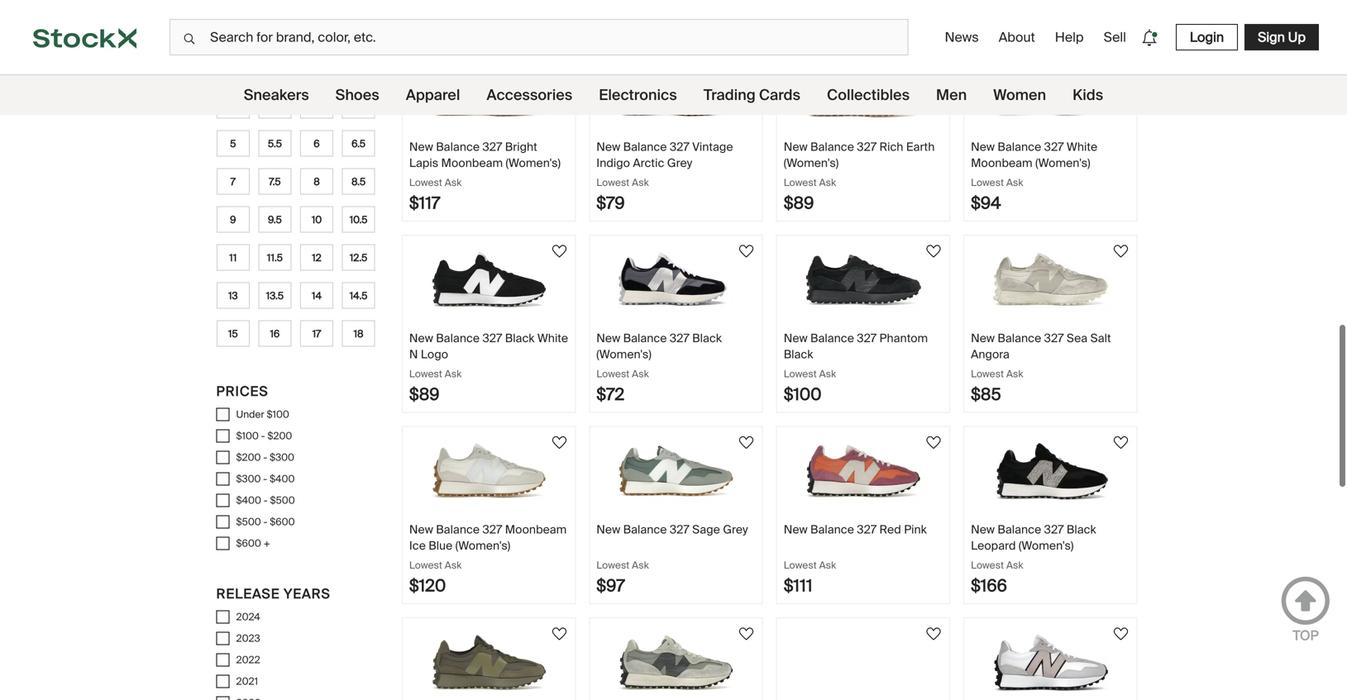 Task type: locate. For each thing, give the bounding box(es) containing it.
0 vertical spatial $400
[[270, 473, 295, 486]]

balance up arctic
[[623, 139, 667, 155]]

327 left sea
[[1044, 331, 1064, 346]]

new balance 327 red pink
[[784, 522, 927, 538]]

1 horizontal spatial $600
[[270, 516, 295, 529]]

0 horizontal spatial $200
[[236, 451, 261, 464]]

0 vertical spatial grey
[[667, 155, 693, 171]]

- for $400
[[264, 494, 268, 507]]

0 horizontal spatial $400
[[236, 494, 261, 507]]

trading
[[704, 86, 756, 105]]

balance inside new balance 327 bright lapis moonbeam (women's) lowest ask $117
[[436, 139, 480, 155]]

news
[[945, 29, 979, 46]]

1 vertical spatial $89
[[409, 384, 440, 405]]

11 button
[[217, 245, 250, 271]]

$400 up $400 - $500 at the left bottom
[[270, 473, 295, 486]]

327 left bright
[[483, 139, 502, 155]]

arctic
[[633, 155, 665, 171]]

follow image right new balance 327 sage grey image
[[737, 433, 757, 453]]

new balance 327 moonbeam ice blue (women's) lowest ask $120
[[409, 522, 567, 597]]

kids link
[[1073, 75, 1104, 115]]

10.5
[[350, 213, 368, 226]]

follow image for $100
[[924, 242, 944, 261]]

(women's) inside new balance 327 rich earth (women's) lowest ask $89
[[784, 155, 839, 171]]

5 button
[[217, 130, 250, 157]]

new balance 327 rich earth (women's) image
[[806, 57, 921, 120]]

accessories link
[[487, 75, 573, 115]]

balance inside new balance 327 black leopard (women's) lowest ask $166
[[998, 522, 1042, 538]]

$89 inside new balance 327 rich earth (women's) lowest ask $89
[[784, 193, 814, 214]]

balance inside new balance 327 moonbeam ice blue (women's) lowest ask $120
[[436, 522, 480, 538]]

new for new balance 327 black (women's) lowest ask $72
[[597, 331, 621, 346]]

new balance 327 rich earth (women's) lowest ask $89
[[784, 139, 935, 214]]

new inside new balance 327 sea salt angora lowest ask $85
[[971, 331, 995, 346]]

new inside new balance 327 black leopard (women's) lowest ask $166
[[971, 522, 995, 538]]

$100 - $200
[[236, 430, 292, 443]]

8
[[314, 175, 320, 188]]

0 vertical spatial $85
[[597, 1, 627, 22]]

13.5
[[266, 289, 284, 302]]

follow image for $120
[[549, 433, 569, 453]]

1 vertical spatial $100
[[267, 408, 289, 421]]

327 left the rich
[[857, 139, 877, 155]]

lowest inside new balance 327 rich earth (women's) lowest ask $89
[[784, 176, 817, 189]]

balance down new balance 327 phantom black image
[[811, 331, 854, 346]]

327 inside new balance 327 white moonbeam (women's) lowest ask $94
[[1044, 139, 1064, 155]]

top
[[1293, 627, 1319, 645]]

327 inside new balance 327 black leopard (women's) lowest ask $166
[[1044, 522, 1064, 538]]

$600 up +
[[270, 516, 295, 529]]

sign up button
[[1245, 24, 1319, 50]]

$200 - $300
[[236, 451, 294, 464]]

ask inside new balance 327 phantom black lowest ask $100
[[819, 368, 836, 380]]

accessories
[[487, 86, 573, 105]]

$500 - $600
[[236, 516, 295, 529]]

327 left sage
[[670, 522, 690, 538]]

327 left red
[[857, 522, 877, 538]]

1 horizontal spatial $500
[[270, 494, 295, 507]]

12 button
[[300, 245, 333, 271]]

lowest inside new balance 327 bright lapis moonbeam (women's) lowest ask $117
[[409, 176, 442, 189]]

balance
[[436, 139, 480, 155], [623, 139, 667, 155], [811, 139, 854, 155], [998, 139, 1042, 155], [436, 331, 480, 346], [623, 331, 667, 346], [811, 331, 854, 346], [998, 331, 1042, 346], [436, 522, 480, 538], [623, 522, 667, 538], [811, 522, 854, 538], [998, 522, 1042, 538]]

follow image
[[549, 50, 569, 70], [737, 50, 757, 70], [1111, 242, 1131, 261], [737, 433, 757, 453], [737, 624, 757, 644], [1111, 624, 1131, 644]]

1 horizontal spatial $200
[[267, 430, 292, 443]]

Search... search field
[[170, 19, 909, 55]]

moonbeam up the $94
[[971, 155, 1033, 171]]

0 horizontal spatial $500
[[236, 516, 261, 529]]

new balance 327 black leopard (women's) lowest ask $166
[[971, 522, 1096, 597]]

moonbeam down new balance 327 moonbeam ice blue (women's) image
[[505, 522, 567, 538]]

shoes link
[[336, 75, 379, 115]]

balance for new balance 327 bright lapis moonbeam (women's) lowest ask $117
[[436, 139, 480, 155]]

4.5 button
[[342, 92, 375, 119]]

0 vertical spatial $200
[[267, 430, 292, 443]]

12
[[312, 251, 322, 264]]

help
[[1055, 29, 1084, 46]]

women
[[994, 86, 1046, 105]]

1 horizontal spatial $300
[[270, 451, 294, 464]]

327 inside new balance 327 vintage indigo arctic grey lowest ask $79
[[670, 139, 690, 155]]

1 vertical spatial $200
[[236, 451, 261, 464]]

new
[[409, 139, 433, 155], [597, 139, 621, 155], [784, 139, 808, 155], [971, 139, 995, 155], [409, 331, 433, 346], [597, 331, 621, 346], [784, 331, 808, 346], [971, 331, 995, 346], [409, 522, 433, 538], [597, 522, 621, 538], [784, 522, 808, 538], [971, 522, 995, 538]]

1 vertical spatial $600
[[236, 537, 261, 550]]

balance for new balance 327 black (women's) lowest ask $72
[[623, 331, 667, 346]]

- for $200
[[263, 451, 267, 464]]

$300
[[270, 451, 294, 464], [236, 473, 261, 486]]

327 left vintage
[[670, 139, 690, 155]]

new balance 327 sage grey image
[[618, 440, 734, 502]]

- for $500
[[263, 516, 267, 529]]

327 inside new balance 327 moonbeam ice blue (women's) lowest ask $120
[[483, 522, 502, 538]]

black for $72
[[692, 331, 722, 346]]

(women's) down kids
[[1036, 155, 1091, 171]]

balance inside new balance 327 white moonbeam (women's) lowest ask $94
[[998, 139, 1042, 155]]

11.5
[[267, 251, 283, 264]]

ask inside new balance 327 black leopard (women's) lowest ask $166
[[1007, 559, 1024, 572]]

new balance 327 white pink haze (women's) image
[[993, 632, 1109, 694]]

- up $500 - $600
[[264, 494, 268, 507]]

327 inside the new balance 327 black white n logo lowest ask $89
[[483, 331, 502, 346]]

apparel
[[406, 86, 460, 105]]

balance for new balance 327 vintage indigo arctic grey lowest ask $79
[[623, 139, 667, 155]]

balance inside new balance 327 phantom black lowest ask $100
[[811, 331, 854, 346]]

10.5 button
[[342, 206, 375, 233]]

indigo
[[597, 155, 630, 171]]

$200 up $200 - $300
[[267, 430, 292, 443]]

(women's) right blue
[[456, 538, 511, 554]]

(women's) down bright
[[506, 155, 561, 171]]

electronics
[[599, 86, 677, 105]]

1 vertical spatial $300
[[236, 473, 261, 486]]

balance inside new balance 327 black (women's) lowest ask $72
[[623, 331, 667, 346]]

moonbeam right lapis
[[441, 155, 503, 171]]

new inside new balance 327 vintage indigo arctic grey lowest ask $79
[[597, 139, 621, 155]]

7 button
[[217, 168, 250, 195]]

balance up lowest ask $111
[[811, 522, 854, 538]]

0 vertical spatial $89
[[784, 193, 814, 214]]

327 down new balance 327 moonbeam ice blue (women's) image
[[483, 522, 502, 538]]

$300 up $300 - $400
[[270, 451, 294, 464]]

balance up logo
[[436, 331, 480, 346]]

follow image right new balance 327 white pink haze (women's) image
[[1111, 624, 1131, 644]]

sign up
[[1258, 29, 1306, 46]]

lowest inside new balance 327 phantom black lowest ask $100
[[784, 368, 817, 380]]

sneakers link
[[244, 75, 309, 115]]

327 inside new balance 327 rich earth (women's) lowest ask $89
[[857, 139, 877, 155]]

1 vertical spatial white
[[537, 331, 568, 346]]

1 horizontal spatial $85
[[971, 384, 1001, 405]]

balance inside the new balance 327 black white n logo lowest ask $89
[[436, 331, 480, 346]]

black
[[505, 331, 535, 346], [692, 331, 722, 346], [784, 347, 813, 362], [1067, 522, 1096, 538]]

$600
[[270, 516, 295, 529], [236, 537, 261, 550]]

follow image right new balance 327 sea salt angora image at the right of the page
[[1111, 242, 1131, 261]]

2 horizontal spatial $100
[[784, 384, 822, 405]]

327 for ice
[[483, 522, 502, 538]]

0 vertical spatial $100
[[784, 384, 822, 405]]

about
[[999, 29, 1035, 46]]

2 horizontal spatial moonbeam
[[971, 155, 1033, 171]]

1 vertical spatial $400
[[236, 494, 261, 507]]

(women's) inside new balance 327 black leopard (women's) lowest ask $166
[[1019, 538, 1074, 554]]

black inside the new balance 327 black white n logo lowest ask $89
[[505, 331, 535, 346]]

collectibles
[[827, 86, 910, 105]]

17
[[312, 327, 321, 340]]

- down $400 - $500 at the left bottom
[[263, 516, 267, 529]]

327 for grey
[[670, 522, 690, 538]]

new balance 327 bright lapis moonbeam (women's) image
[[431, 57, 547, 120]]

10 button
[[300, 206, 333, 233]]

- for $300
[[263, 473, 267, 486]]

news link
[[938, 22, 986, 53]]

$100 inside new balance 327 phantom black lowest ask $100
[[784, 384, 822, 405]]

balance up $72
[[623, 331, 667, 346]]

follow image for $166
[[1111, 433, 1131, 453]]

follow image for $85
[[1111, 242, 1131, 261]]

327 down the new balance 327 black leopard (women's) image
[[1044, 522, 1064, 538]]

$400 down $300 - $400
[[236, 494, 261, 507]]

balance up leopard
[[998, 522, 1042, 538]]

12.5 button
[[342, 245, 375, 271]]

$300 down $200 - $300
[[236, 473, 261, 486]]

pink
[[904, 522, 927, 538]]

back to top image
[[1281, 577, 1331, 626]]

0 vertical spatial $300
[[270, 451, 294, 464]]

0 horizontal spatial moonbeam
[[441, 155, 503, 171]]

10
[[312, 213, 322, 226]]

about link
[[992, 22, 1042, 53]]

kids
[[1073, 86, 1104, 105]]

$500 up $600 + on the bottom of page
[[236, 516, 261, 529]]

follow image right new balance 327 grey matter magnet image
[[737, 624, 757, 644]]

2021
[[236, 675, 258, 688]]

0 horizontal spatial $85
[[597, 1, 627, 22]]

$200 down $100 - $200
[[236, 451, 261, 464]]

phantom
[[880, 331, 928, 346]]

ask inside the new balance 327 black white n logo lowest ask $89
[[445, 368, 462, 380]]

new inside new balance 327 white moonbeam (women's) lowest ask $94
[[971, 139, 995, 155]]

white
[[1067, 139, 1098, 155], [537, 331, 568, 346]]

$500
[[270, 494, 295, 507], [236, 516, 261, 529]]

$75 link
[[403, 0, 575, 29]]

balance up angora
[[998, 331, 1042, 346]]

balance for new balance 327 black white n logo lowest ask $89
[[436, 331, 480, 346]]

follow image up accessories
[[549, 50, 569, 70]]

$500 up $500 - $600
[[270, 494, 295, 507]]

new balance 327 moonbeam ice blue (women's) image
[[431, 440, 547, 502]]

balance for new balance 327 phantom black lowest ask $100
[[811, 331, 854, 346]]

new for new balance 327 black white n logo lowest ask $89
[[409, 331, 433, 346]]

trading cards link
[[704, 75, 801, 115]]

new for new balance 327 vintage indigo arctic grey lowest ask $79
[[597, 139, 621, 155]]

2 vertical spatial $100
[[236, 430, 259, 443]]

under
[[236, 408, 264, 421]]

1 horizontal spatial $89
[[784, 193, 814, 214]]

new inside new balance 327 phantom black lowest ask $100
[[784, 331, 808, 346]]

327 for leopard
[[1044, 522, 1064, 538]]

sage
[[692, 522, 720, 538]]

balance inside new balance 327 sea salt angora lowest ask $85
[[998, 331, 1042, 346]]

lowest inside the "lowest ask $97"
[[597, 559, 630, 572]]

new balance 327 black (women's) image
[[618, 249, 734, 311]]

moonbeam
[[441, 155, 503, 171], [971, 155, 1033, 171], [505, 522, 567, 538]]

balance for new balance 327 red pink
[[811, 522, 854, 538]]

follow image
[[549, 242, 569, 261], [737, 242, 757, 261], [924, 242, 944, 261], [549, 433, 569, 453], [924, 433, 944, 453], [1111, 433, 1131, 453], [549, 624, 569, 644], [924, 624, 944, 644]]

327 for moonbeam
[[1044, 139, 1064, 155]]

new inside new balance 327 rich earth (women's) lowest ask $89
[[784, 139, 808, 155]]

new balance 327 white moonbeam (women's) image
[[993, 57, 1109, 120]]

- down under $100
[[261, 430, 265, 443]]

balance left the rich
[[811, 139, 854, 155]]

black for $166
[[1067, 522, 1096, 538]]

black inside new balance 327 black leopard (women's) lowest ask $166
[[1067, 522, 1096, 538]]

327 down new balance 327 black (women's) image
[[670, 331, 690, 346]]

balance up blue
[[436, 522, 480, 538]]

new inside new balance 327 black (women's) lowest ask $72
[[597, 331, 621, 346]]

1 horizontal spatial white
[[1067, 139, 1098, 155]]

product category switcher element
[[0, 75, 1347, 115]]

electronics link
[[599, 75, 677, 115]]

327 inside new balance 327 sea salt angora lowest ask $85
[[1044, 331, 1064, 346]]

327 inside new balance 327 phantom black lowest ask $100
[[857, 331, 877, 346]]

grey right sage
[[723, 522, 748, 538]]

- up $300 - $400
[[263, 451, 267, 464]]

0 horizontal spatial $89
[[409, 384, 440, 405]]

new for new balance 327 black leopard (women's) lowest ask $166
[[971, 522, 995, 538]]

1 vertical spatial $500
[[236, 516, 261, 529]]

$400 - $500
[[236, 494, 295, 507]]

327 for lapis
[[483, 139, 502, 155]]

327 for indigo
[[670, 139, 690, 155]]

men link
[[936, 75, 967, 115]]

new balance 327 sage grey
[[597, 522, 748, 538]]

327 left phantom
[[857, 331, 877, 346]]

9 button
[[217, 206, 250, 233]]

ask inside new balance 327 black (women's) lowest ask $72
[[632, 368, 649, 380]]

balance inside new balance 327 rich earth (women's) lowest ask $89
[[811, 139, 854, 155]]

327 down the new balance 327 white moonbeam (women's) image
[[1044, 139, 1064, 155]]

new balance 327 sea salt angora image
[[993, 249, 1109, 311]]

$100
[[784, 384, 822, 405], [267, 408, 289, 421], [236, 430, 259, 443]]

new inside the new balance 327 black white n logo lowest ask $89
[[409, 331, 433, 346]]

prices
[[216, 383, 269, 400]]

balance inside new balance 327 vintage indigo arctic grey lowest ask $79
[[623, 139, 667, 155]]

balance for new balance 327 sea salt angora lowest ask $85
[[998, 331, 1042, 346]]

0 horizontal spatial grey
[[667, 155, 693, 171]]

(women's) down cards
[[784, 155, 839, 171]]

1 horizontal spatial $400
[[270, 473, 295, 486]]

follow image up trading cards link
[[737, 50, 757, 70]]

lowest inside new balance 327 black (women's) lowest ask $72
[[597, 368, 630, 380]]

balance for new balance 327 moonbeam ice blue (women's) lowest ask $120
[[436, 522, 480, 538]]

327 for white
[[483, 331, 502, 346]]

327 down "new balance 327 black white n logo"
[[483, 331, 502, 346]]

new balance 327 military green image
[[431, 632, 547, 694]]

$120
[[409, 576, 446, 597]]

$166
[[971, 576, 1008, 597]]

5.5 button
[[258, 130, 291, 157]]

$89
[[784, 193, 814, 214], [409, 384, 440, 405]]

15 button
[[217, 321, 250, 347]]

new for new balance 327 sea salt angora lowest ask $85
[[971, 331, 995, 346]]

(women's) right leopard
[[1019, 538, 1074, 554]]

black inside new balance 327 black (women's) lowest ask $72
[[692, 331, 722, 346]]

327 inside new balance 327 bright lapis moonbeam (women's) lowest ask $117
[[483, 139, 502, 155]]

13 button
[[217, 283, 250, 309]]

balance for new balance 327 black leopard (women's) lowest ask $166
[[998, 522, 1042, 538]]

grey right arctic
[[667, 155, 693, 171]]

0 horizontal spatial white
[[537, 331, 568, 346]]

balance up the "lowest ask $97"
[[623, 522, 667, 538]]

new inside new balance 327 bright lapis moonbeam (women's) lowest ask $117
[[409, 139, 433, 155]]

$75
[[409, 1, 438, 22]]

bright
[[505, 139, 537, 155]]

ask
[[445, 176, 462, 189], [632, 176, 649, 189], [819, 176, 836, 189], [1007, 176, 1024, 189], [445, 368, 462, 380], [632, 368, 649, 380], [819, 368, 836, 380], [1007, 368, 1024, 380], [445, 559, 462, 572], [632, 559, 649, 572], [819, 559, 836, 572], [1007, 559, 1024, 572]]

$94
[[971, 193, 1001, 214]]

new balance 327 grey matter magnet image
[[618, 632, 734, 694]]

$600 left +
[[236, 537, 261, 550]]

notification unread icon image
[[1138, 26, 1161, 49]]

(women's) up $72
[[597, 347, 652, 362]]

balance down women
[[998, 139, 1042, 155]]

follow image for $97
[[737, 433, 757, 453]]

follow image for $72
[[737, 242, 757, 261]]

$96 link
[[777, 0, 950, 29]]

balance up lapis
[[436, 139, 480, 155]]

new for new balance 327 sage grey
[[597, 522, 621, 538]]

new inside new balance 327 moonbeam ice blue (women's) lowest ask $120
[[409, 522, 433, 538]]

rich
[[880, 139, 904, 155]]

1 horizontal spatial moonbeam
[[505, 522, 567, 538]]

1 horizontal spatial grey
[[723, 522, 748, 538]]

$200
[[267, 430, 292, 443], [236, 451, 261, 464]]

1 vertical spatial $85
[[971, 384, 1001, 405]]

- down $200 - $300
[[263, 473, 267, 486]]

0 vertical spatial white
[[1067, 139, 1098, 155]]

327 inside new balance 327 black (women's) lowest ask $72
[[670, 331, 690, 346]]



Task type: vqa. For each thing, say whether or not it's contained in the screenshot.
4.5 button
yes



Task type: describe. For each thing, give the bounding box(es) containing it.
0 vertical spatial $500
[[270, 494, 295, 507]]

apparel link
[[406, 75, 460, 115]]

$600 +
[[236, 537, 270, 550]]

7.5
[[269, 175, 281, 188]]

angora
[[971, 347, 1010, 362]]

0 horizontal spatial $300
[[236, 473, 261, 486]]

new balance 327 bright lapis moonbeam (women's) lowest ask $117
[[409, 139, 561, 214]]

stockx logo link
[[0, 0, 170, 74]]

1 horizontal spatial $100
[[267, 408, 289, 421]]

lowest inside new balance 327 sea salt angora lowest ask $85
[[971, 368, 1004, 380]]

new for new balance 327 white moonbeam (women's) lowest ask $94
[[971, 139, 995, 155]]

new balance 327 phantom black image
[[806, 249, 921, 311]]

follow image for $79
[[737, 50, 757, 70]]

17 button
[[300, 321, 333, 347]]

login
[[1190, 29, 1224, 46]]

11
[[229, 251, 237, 264]]

ask inside new balance 327 sea salt angora lowest ask $85
[[1007, 368, 1024, 380]]

ice
[[409, 538, 426, 554]]

ask inside new balance 327 white moonbeam (women's) lowest ask $94
[[1007, 176, 1024, 189]]

(women's) inside new balance 327 bright lapis moonbeam (women's) lowest ask $117
[[506, 155, 561, 171]]

9
[[230, 213, 236, 226]]

salt
[[1091, 331, 1111, 346]]

white inside the new balance 327 black white n logo lowest ask $89
[[537, 331, 568, 346]]

ask inside new balance 327 moonbeam ice blue (women's) lowest ask $120
[[445, 559, 462, 572]]

black for $89
[[505, 331, 535, 346]]

release
[[216, 586, 280, 603]]

14.5
[[350, 289, 368, 302]]

lowest ask $97
[[597, 559, 649, 597]]

sea
[[1067, 331, 1088, 346]]

new balance 327 red pink image
[[806, 440, 921, 502]]

sell link
[[1097, 22, 1133, 53]]

lowest ask $111
[[784, 559, 836, 597]]

$96
[[784, 1, 814, 22]]

2022
[[236, 654, 260, 667]]

new for new balance 327 red pink
[[784, 522, 808, 538]]

new for new balance 327 moonbeam ice blue (women's) lowest ask $120
[[409, 522, 433, 538]]

sign
[[1258, 29, 1285, 46]]

14.5 button
[[342, 283, 375, 309]]

new balance 327 black (women's) lowest ask $72
[[597, 331, 722, 405]]

9.5
[[268, 213, 282, 226]]

0 vertical spatial $600
[[270, 516, 295, 529]]

follow image for $111
[[924, 433, 944, 453]]

balance for new balance 327 white moonbeam (women's) lowest ask $94
[[998, 139, 1042, 155]]

(women's) inside new balance 327 black (women's) lowest ask $72
[[597, 347, 652, 362]]

lowest inside new balance 327 black leopard (women's) lowest ask $166
[[971, 559, 1004, 572]]

sneakers
[[244, 86, 309, 105]]

2.5
[[352, 61, 366, 74]]

327 for (women's)
[[670, 331, 690, 346]]

white inside new balance 327 white moonbeam (women's) lowest ask $94
[[1067, 139, 1098, 155]]

ask inside new balance 327 vintage indigo arctic grey lowest ask $79
[[632, 176, 649, 189]]

lowest inside new balance 327 white moonbeam (women's) lowest ask $94
[[971, 176, 1004, 189]]

moonbeam inside new balance 327 bright lapis moonbeam (women's) lowest ask $117
[[441, 155, 503, 171]]

327 for black
[[857, 331, 877, 346]]

new for new balance 327 rich earth (women's) lowest ask $89
[[784, 139, 808, 155]]

0 horizontal spatial $100
[[236, 430, 259, 443]]

n
[[409, 347, 418, 362]]

blue
[[429, 538, 453, 554]]

2023
[[236, 632, 260, 645]]

1 button
[[217, 54, 250, 81]]

1.5
[[269, 61, 281, 74]]

- for $100
[[261, 430, 265, 443]]

16
[[270, 327, 280, 340]]

$89 inside the new balance 327 black white n logo lowest ask $89
[[409, 384, 440, 405]]

black inside new balance 327 phantom black lowest ask $100
[[784, 347, 813, 362]]

$117
[[409, 193, 440, 214]]

$111
[[784, 576, 813, 597]]

follow image for $117
[[549, 50, 569, 70]]

9.5 button
[[258, 206, 291, 233]]

5.5
[[268, 137, 282, 150]]

moonbeam inside new balance 327 white moonbeam (women's) lowest ask $94
[[971, 155, 1033, 171]]

2 button
[[300, 54, 333, 81]]

sizes
[[216, 30, 258, 47]]

lowest inside lowest ask $111
[[784, 559, 817, 572]]

earth
[[906, 139, 935, 155]]

(women's) inside new balance 327 moonbeam ice blue (women's) lowest ask $120
[[456, 538, 511, 554]]

new balance 327 black white n logo lowest ask $89
[[409, 331, 568, 405]]

balance for new balance 327 sage grey
[[623, 522, 667, 538]]

cards
[[759, 86, 801, 105]]

0 horizontal spatial $600
[[236, 537, 261, 550]]

ask inside new balance 327 rich earth (women's) lowest ask $89
[[819, 176, 836, 189]]

new balance 327 black white n logo image
[[431, 249, 547, 311]]

327 for salt
[[1044, 331, 1064, 346]]

follow image for $89
[[549, 242, 569, 261]]

$85 inside 'link'
[[597, 1, 627, 22]]

new for new balance 327 phantom black lowest ask $100
[[784, 331, 808, 346]]

(women's) inside new balance 327 white moonbeam (women's) lowest ask $94
[[1036, 155, 1091, 171]]

new balance 327 black leopard (women's) image
[[993, 440, 1109, 502]]

6.5
[[352, 137, 366, 150]]

2.5 button
[[342, 54, 375, 81]]

5
[[230, 137, 236, 150]]

leopard
[[971, 538, 1016, 554]]

$85 inside new balance 327 sea salt angora lowest ask $85
[[971, 384, 1001, 405]]

13
[[228, 289, 238, 302]]

327 for earth
[[857, 139, 877, 155]]

release years
[[216, 586, 331, 603]]

lowest inside the new balance 327 black white n logo lowest ask $89
[[409, 368, 442, 380]]

12.5
[[350, 251, 368, 264]]

18
[[354, 327, 364, 340]]

15
[[228, 327, 238, 340]]

moonbeam inside new balance 327 moonbeam ice blue (women's) lowest ask $120
[[505, 522, 567, 538]]

grey inside new balance 327 vintage indigo arctic grey lowest ask $79
[[667, 155, 693, 171]]

14 button
[[300, 283, 333, 309]]

under $100
[[236, 408, 289, 421]]

327 for pink
[[857, 522, 877, 538]]

1 vertical spatial grey
[[723, 522, 748, 538]]

lowest inside new balance 327 vintage indigo arctic grey lowest ask $79
[[597, 176, 630, 189]]

+
[[264, 537, 270, 550]]

new for new balance 327 bright lapis moonbeam (women's) lowest ask $117
[[409, 139, 433, 155]]

11.5 button
[[258, 245, 291, 271]]

ask inside new balance 327 bright lapis moonbeam (women's) lowest ask $117
[[445, 176, 462, 189]]

14
[[312, 289, 322, 302]]

3.5
[[268, 99, 282, 112]]

up
[[1288, 29, 1306, 46]]

men
[[936, 86, 967, 105]]

years
[[284, 586, 331, 603]]

2
[[314, 61, 320, 74]]

new balance 327 vintage indigo arctic grey image
[[618, 57, 734, 120]]

balance for new balance 327 rich earth (women's) lowest ask $89
[[811, 139, 854, 155]]

2024
[[236, 611, 260, 624]]

ask inside the "lowest ask $97"
[[632, 559, 649, 572]]

stockx logo image
[[33, 28, 136, 48]]

vintage
[[692, 139, 733, 155]]

sell
[[1104, 29, 1126, 46]]

$79
[[597, 193, 625, 214]]

18 button
[[342, 321, 375, 347]]

ask inside lowest ask $111
[[819, 559, 836, 572]]

new balance 327 vintage indigo arctic grey lowest ask $79
[[597, 139, 733, 214]]

1
[[231, 61, 235, 74]]

lowest inside new balance 327 moonbeam ice blue (women's) lowest ask $120
[[409, 559, 442, 572]]



